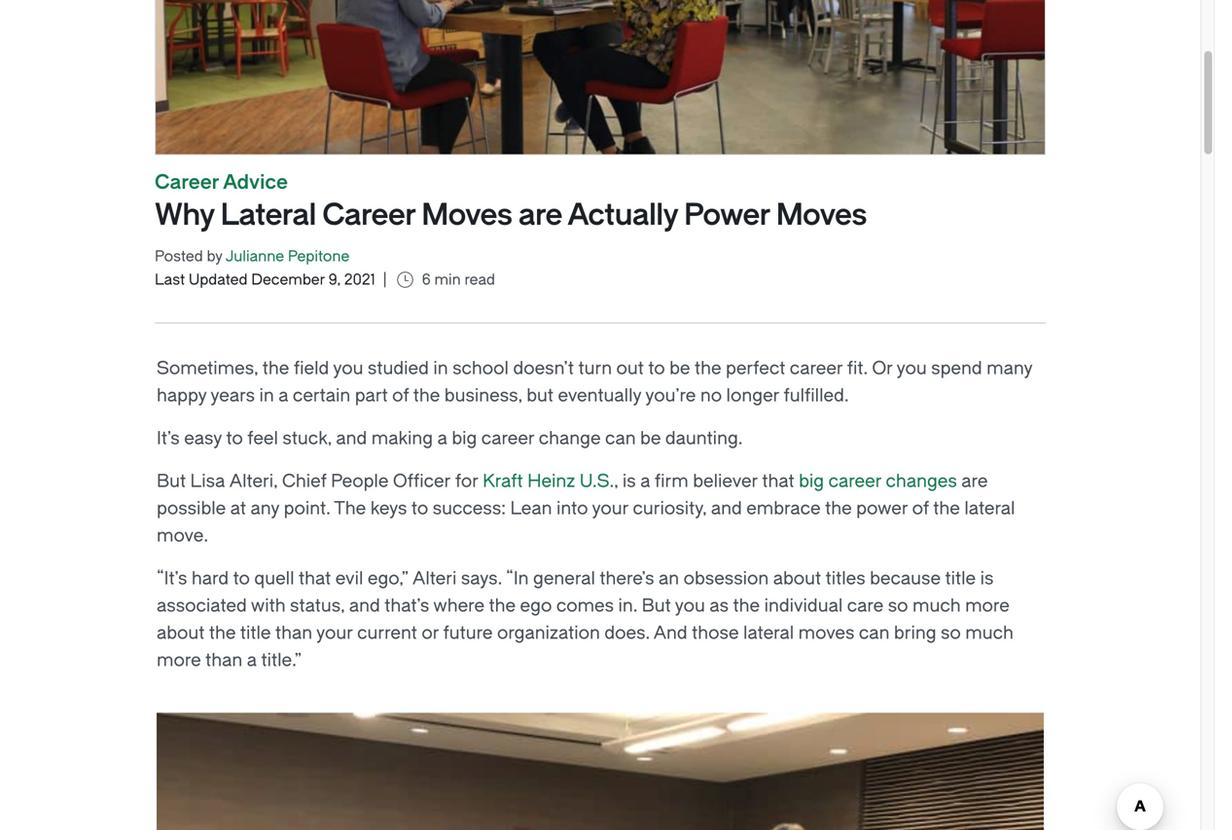 Task type: vqa. For each thing, say whether or not it's contained in the screenshot.
City, inside the Salt Lake City, UT $75K - $125K (Employer est.)
no



Task type: describe. For each thing, give the bounding box(es) containing it.
eventually
[[558, 385, 642, 406]]

it's easy to feel stuck, and making a big career change can be daunting.
[[157, 428, 743, 449]]

an
[[659, 568, 679, 589]]

the down changes
[[934, 498, 960, 519]]

lisa alteri,
[[190, 471, 278, 491]]

spend
[[931, 358, 983, 379]]

the up no
[[695, 358, 722, 379]]

1 vertical spatial than
[[205, 650, 243, 671]]

img 3568 image
[[157, 689, 1044, 830]]

career advice link
[[155, 171, 288, 194]]

out
[[617, 358, 644, 379]]

and inside "it's hard to quell that evil ego," alteri says. "in general there's an obsession about titles because title is associated with status, and that's where the ego comes in. but you as the individual care so much more about the title than your current or future organization does. and those lateral moves can bring so much more than a title."
[[349, 596, 380, 616]]

titles
[[826, 568, 866, 589]]

certain
[[293, 385, 351, 406]]

0 horizontal spatial but
[[157, 471, 186, 491]]

current
[[357, 623, 417, 643]]

those
[[692, 623, 739, 643]]

power
[[857, 498, 908, 519]]

0 vertical spatial so
[[888, 596, 909, 616]]

2 horizontal spatial you
[[897, 358, 927, 379]]

keys
[[370, 498, 407, 519]]

1 vertical spatial career
[[482, 428, 535, 449]]

changes
[[886, 471, 957, 491]]

posted
[[155, 248, 203, 265]]

ego,"
[[368, 568, 409, 589]]

to left feel
[[226, 428, 243, 449]]

by
[[207, 248, 222, 265]]

that's
[[385, 596, 429, 616]]

it's
[[157, 428, 180, 449]]

u.s.
[[580, 471, 614, 491]]

6
[[422, 271, 431, 289]]

perfect
[[726, 358, 786, 379]]

are inside career advice why lateral career moves are actually power moves
[[519, 198, 562, 233]]

success:
[[433, 498, 506, 519]]

sometimes,
[[157, 358, 258, 379]]

0 horizontal spatial career
[[155, 171, 219, 194]]

a left firm
[[641, 471, 651, 491]]

0 vertical spatial big
[[452, 428, 477, 449]]

"in
[[506, 568, 529, 589]]

individual
[[765, 596, 843, 616]]

6 min read
[[422, 271, 495, 289]]

heinz
[[528, 471, 575, 491]]

are possible at any point. the keys to success: lean into your curiosity, and embrace the power of the lateral move.
[[157, 471, 1016, 546]]

julianne
[[226, 248, 284, 265]]

associated
[[157, 596, 247, 616]]

care
[[847, 596, 884, 616]]

obsession
[[684, 568, 769, 589]]

you're
[[646, 385, 696, 406]]

but lisa alteri, chief people officer for kraft heinz u.s. , is a firm believer that big career changes
[[157, 471, 957, 491]]

but
[[527, 385, 554, 406]]

years
[[211, 385, 255, 406]]

1 vertical spatial be
[[640, 428, 661, 449]]

0 horizontal spatial is
[[623, 471, 636, 491]]

0 horizontal spatial much
[[913, 596, 961, 616]]

evil
[[335, 568, 363, 589]]

many
[[987, 358, 1033, 379]]

0 horizontal spatial you
[[333, 358, 363, 379]]

read
[[465, 271, 495, 289]]

the right as
[[733, 596, 760, 616]]

0 vertical spatial about
[[773, 568, 822, 589]]

the down studied
[[413, 385, 440, 406]]

but inside "it's hard to quell that evil ego," alteri says. "in general there's an obsession about titles because title is associated with status, and that's where the ego comes in. but you as the individual care so much more about the title than your current or future organization does. and those lateral moves can bring so much more than a title."
[[642, 596, 671, 616]]

believer
[[693, 471, 758, 491]]

december
[[251, 271, 325, 289]]

last updated december 9, 2021
[[155, 271, 375, 289]]

comes
[[556, 596, 614, 616]]

ego
[[520, 596, 552, 616]]

julianne pepitone link
[[226, 248, 350, 265]]

a right making
[[438, 428, 448, 449]]

feel
[[247, 428, 278, 449]]

lateral inside are possible at any point. the keys to success: lean into your curiosity, and embrace the power of the lateral move.
[[965, 498, 1016, 519]]

as
[[710, 596, 729, 616]]

bring
[[894, 623, 937, 643]]

1 moves from the left
[[422, 198, 512, 233]]

the left 'field'
[[263, 358, 289, 379]]

lean
[[510, 498, 552, 519]]

general
[[533, 568, 595, 589]]

are inside are possible at any point. the keys to success: lean into your curiosity, and embrace the power of the lateral move.
[[962, 471, 988, 491]]

there's
[[600, 568, 655, 589]]

change
[[539, 428, 601, 449]]

last
[[155, 271, 185, 289]]

0 vertical spatial and
[[336, 428, 367, 449]]

and
[[654, 623, 688, 643]]

part
[[355, 385, 388, 406]]

status,
[[290, 596, 345, 616]]

longer
[[727, 385, 780, 406]]

0 vertical spatial title
[[945, 568, 976, 589]]

posted by julianne pepitone
[[155, 248, 350, 265]]

studied
[[368, 358, 429, 379]]

or
[[872, 358, 893, 379]]

min
[[434, 271, 461, 289]]

turn
[[579, 358, 612, 379]]

sometimes, the field you studied in school doesn't turn out to be the perfect career fit. or you spend many happy years in a certain part of the business, but eventually you're no longer fulfilled.
[[157, 358, 1033, 406]]

or
[[422, 623, 439, 643]]

1 horizontal spatial career
[[322, 198, 415, 233]]

any
[[251, 498, 279, 519]]

field
[[294, 358, 329, 379]]

school
[[453, 358, 509, 379]]

"it's hard to quell that evil ego," alteri says. "in general there's an obsession about titles because title is associated with status, and that's where the ego comes in. but you as the individual care so much more about the title than your current or future organization does. and those lateral moves can bring so much more than a title."
[[157, 568, 1014, 671]]

"it's
[[157, 568, 187, 589]]

easy
[[184, 428, 222, 449]]



Task type: locate. For each thing, give the bounding box(es) containing it.
lateral inside "it's hard to quell that evil ego," alteri says. "in general there's an obsession about titles because title is associated with status, and that's where the ego comes in. but you as the individual care so much more about the title than your current or future organization does. and those lateral moves can bring so much more than a title."
[[744, 623, 794, 643]]

big up embrace
[[799, 471, 824, 491]]

than left title." at the bottom left of the page
[[205, 650, 243, 671]]

power
[[684, 198, 770, 233]]

0 horizontal spatial are
[[519, 198, 562, 233]]

title."
[[261, 650, 302, 671]]

0 vertical spatial more
[[965, 596, 1010, 616]]

that
[[762, 471, 795, 491], [299, 568, 331, 589]]

career up fulfilled. on the top of the page
[[790, 358, 843, 379]]

moves
[[422, 198, 512, 233], [776, 198, 867, 233]]

1 vertical spatial are
[[962, 471, 988, 491]]

1 horizontal spatial you
[[675, 596, 705, 616]]

is
[[623, 471, 636, 491], [981, 568, 994, 589]]

be inside sometimes, the field you studied in school doesn't turn out to be the perfect career fit. or you spend many happy years in a certain part of the business, but eventually you're no longer fulfilled.
[[670, 358, 690, 379]]

can down care
[[859, 623, 890, 643]]

doesn't
[[513, 358, 574, 379]]

can inside "it's hard to quell that evil ego," alteri says. "in general there's an obsession about titles because title is associated with status, and that's where the ego comes in. but you as the individual care so much more about the title than your current or future organization does. and those lateral moves can bring so much more than a title."
[[859, 623, 890, 643]]

0 horizontal spatial lateral
[[744, 623, 794, 643]]

,
[[614, 471, 618, 491]]

so down because
[[888, 596, 909, 616]]

of inside are possible at any point. the keys to success: lean into your curiosity, and embrace the power of the lateral move.
[[912, 498, 929, 519]]

big career changes link
[[799, 471, 957, 491]]

and inside are possible at any point. the keys to success: lean into your curiosity, and embrace the power of the lateral move.
[[711, 498, 742, 519]]

officer for
[[393, 471, 478, 491]]

updated
[[189, 271, 248, 289]]

about up individual
[[773, 568, 822, 589]]

than up title." at the bottom left of the page
[[275, 623, 312, 643]]

1 vertical spatial career
[[322, 198, 415, 233]]

so right bring
[[941, 623, 961, 643]]

the down associated
[[209, 623, 236, 643]]

0 horizontal spatial in
[[259, 385, 274, 406]]

1 vertical spatial of
[[912, 498, 929, 519]]

is right because
[[981, 568, 994, 589]]

much up bring
[[913, 596, 961, 616]]

is right ','
[[623, 471, 636, 491]]

advice
[[223, 171, 288, 194]]

career inside sometimes, the field you studied in school doesn't turn out to be the perfect career fit. or you spend many happy years in a certain part of the business, but eventually you're no longer fulfilled.
[[790, 358, 843, 379]]

1 horizontal spatial your
[[592, 498, 629, 519]]

a inside "it's hard to quell that evil ego," alteri says. "in general there's an obsession about titles because title is associated with status, and that's where the ego comes in. but you as the individual care so much more about the title than your current or future organization does. and those lateral moves can bring so much more than a title."
[[247, 650, 257, 671]]

much right bring
[[966, 623, 1014, 643]]

career up 'pepitone'
[[322, 198, 415, 233]]

alteri
[[413, 568, 457, 589]]

your inside "it's hard to quell that evil ego," alteri says. "in general there's an obsession about titles because title is associated with status, and that's where the ego comes in. but you as the individual care so much more about the title than your current or future organization does. and those lateral moves can bring so much more than a title."
[[316, 623, 353, 643]]

no
[[701, 385, 722, 406]]

curiosity,
[[633, 498, 707, 519]]

moves right power
[[776, 198, 867, 233]]

0 horizontal spatial that
[[299, 568, 331, 589]]

hard
[[192, 568, 229, 589]]

happy
[[157, 385, 207, 406]]

0 vertical spatial than
[[275, 623, 312, 643]]

pepitone
[[288, 248, 350, 265]]

possible
[[157, 498, 226, 519]]

of inside sometimes, the field you studied in school doesn't turn out to be the perfect career fit. or you spend many happy years in a certain part of the business, but eventually you're no longer fulfilled.
[[392, 385, 409, 406]]

1 horizontal spatial more
[[965, 596, 1010, 616]]

1 horizontal spatial but
[[642, 596, 671, 616]]

because
[[870, 568, 941, 589]]

0 vertical spatial can
[[605, 428, 636, 449]]

moves up the 6 min read
[[422, 198, 512, 233]]

0 horizontal spatial title
[[240, 623, 271, 643]]

of
[[392, 385, 409, 406], [912, 498, 929, 519]]

1 horizontal spatial is
[[981, 568, 994, 589]]

to right hard
[[233, 568, 250, 589]]

you
[[333, 358, 363, 379], [897, 358, 927, 379], [675, 596, 705, 616]]

about down associated
[[157, 623, 205, 643]]

career up why
[[155, 171, 219, 194]]

|
[[383, 271, 387, 289]]

to inside sometimes, the field you studied in school doesn't turn out to be the perfect career fit. or you spend many happy years in a certain part of the business, but eventually you're no longer fulfilled.
[[648, 358, 665, 379]]

0 vertical spatial lateral
[[965, 498, 1016, 519]]

0 horizontal spatial than
[[205, 650, 243, 671]]

of down studied
[[392, 385, 409, 406]]

1 horizontal spatial that
[[762, 471, 795, 491]]

0 horizontal spatial more
[[157, 650, 201, 671]]

0 horizontal spatial of
[[392, 385, 409, 406]]

1 vertical spatial lateral
[[744, 623, 794, 643]]

embrace
[[747, 498, 821, 519]]

making
[[372, 428, 433, 449]]

be up you're
[[670, 358, 690, 379]]

to right keys
[[412, 498, 428, 519]]

and up people
[[336, 428, 367, 449]]

1 vertical spatial that
[[299, 568, 331, 589]]

about
[[773, 568, 822, 589], [157, 623, 205, 643]]

1 horizontal spatial of
[[912, 498, 929, 519]]

0 horizontal spatial so
[[888, 596, 909, 616]]

the
[[334, 498, 366, 519]]

0 vertical spatial but
[[157, 471, 186, 491]]

0 vertical spatial be
[[670, 358, 690, 379]]

title down with
[[240, 623, 271, 643]]

big
[[452, 428, 477, 449], [799, 471, 824, 491]]

more
[[965, 596, 1010, 616], [157, 650, 201, 671]]

1 vertical spatial and
[[711, 498, 742, 519]]

you right the 'or'
[[897, 358, 927, 379]]

but up possible at left
[[157, 471, 186, 491]]

0 vertical spatial is
[[623, 471, 636, 491]]

chief
[[282, 471, 327, 491]]

be
[[670, 358, 690, 379], [640, 428, 661, 449]]

says.
[[461, 568, 502, 589]]

big down business,
[[452, 428, 477, 449]]

than
[[275, 623, 312, 643], [205, 650, 243, 671]]

2 vertical spatial career
[[829, 471, 882, 491]]

2 moves from the left
[[776, 198, 867, 233]]

0 horizontal spatial about
[[157, 623, 205, 643]]

why
[[155, 198, 214, 233]]

actually
[[568, 198, 678, 233]]

0 horizontal spatial can
[[605, 428, 636, 449]]

kraft heinz u.s. link
[[483, 471, 614, 491]]

1 horizontal spatial lateral
[[965, 498, 1016, 519]]

your
[[592, 498, 629, 519], [316, 623, 353, 643]]

1 horizontal spatial be
[[670, 358, 690, 379]]

0 vertical spatial your
[[592, 498, 629, 519]]

you up part
[[333, 358, 363, 379]]

your down status,
[[316, 623, 353, 643]]

to inside are possible at any point. the keys to success: lean into your curiosity, and embrace the power of the lateral move.
[[412, 498, 428, 519]]

0 vertical spatial much
[[913, 596, 961, 616]]

1 vertical spatial can
[[859, 623, 890, 643]]

1 horizontal spatial so
[[941, 623, 961, 643]]

a left title." at the bottom left of the page
[[247, 650, 257, 671]]

0 vertical spatial are
[[519, 198, 562, 233]]

to inside "it's hard to quell that evil ego," alteri says. "in general there's an obsession about titles because title is associated with status, and that's where the ego comes in. but you as the individual care so much more about the title than your current or future organization does. and those lateral moves can bring so much more than a title."
[[233, 568, 250, 589]]

0 vertical spatial that
[[762, 471, 795, 491]]

1 vertical spatial big
[[799, 471, 824, 491]]

1 horizontal spatial much
[[966, 623, 1014, 643]]

stuck,
[[283, 428, 332, 449]]

that up embrace
[[762, 471, 795, 491]]

0 horizontal spatial big
[[452, 428, 477, 449]]

1 vertical spatial about
[[157, 623, 205, 643]]

firm
[[655, 471, 689, 491]]

1 vertical spatial title
[[240, 623, 271, 643]]

be down you're
[[640, 428, 661, 449]]

title right because
[[945, 568, 976, 589]]

0 vertical spatial in
[[433, 358, 448, 379]]

1 horizontal spatial about
[[773, 568, 822, 589]]

where
[[433, 596, 485, 616]]

and down evil
[[349, 596, 380, 616]]

0 horizontal spatial be
[[640, 428, 661, 449]]

you inside "it's hard to quell that evil ego," alteri says. "in general there's an obsession about titles because title is associated with status, and that's where the ego comes in. but you as the individual care so much more about the title than your current or future organization does. and those lateral moves can bring so much more than a title."
[[675, 596, 705, 616]]

the left power at the bottom right of the page
[[825, 498, 852, 519]]

1 vertical spatial so
[[941, 623, 961, 643]]

1 vertical spatial in
[[259, 385, 274, 406]]

are left actually
[[519, 198, 562, 233]]

1 vertical spatial much
[[966, 623, 1014, 643]]

quell
[[254, 568, 294, 589]]

1 vertical spatial is
[[981, 568, 994, 589]]

move.
[[157, 526, 208, 546]]

your inside are possible at any point. the keys to success: lean into your curiosity, and embrace the power of the lateral move.
[[592, 498, 629, 519]]

1 horizontal spatial in
[[433, 358, 448, 379]]

much
[[913, 596, 961, 616], [966, 623, 1014, 643]]

career up the kraft
[[482, 428, 535, 449]]

1 horizontal spatial than
[[275, 623, 312, 643]]

0 horizontal spatial moves
[[422, 198, 512, 233]]

into
[[557, 498, 588, 519]]

are
[[519, 198, 562, 233], [962, 471, 988, 491]]

at
[[230, 498, 246, 519]]

and down believer
[[711, 498, 742, 519]]

people
[[331, 471, 389, 491]]

business,
[[445, 385, 522, 406]]

1 horizontal spatial can
[[859, 623, 890, 643]]

is inside "it's hard to quell that evil ego," alteri says. "in general there's an obsession about titles because title is associated with status, and that's where the ego comes in. but you as the individual care so much more about the title than your current or future organization does. and those lateral moves can bring so much more than a title."
[[981, 568, 994, 589]]

that up status,
[[299, 568, 331, 589]]

1 horizontal spatial are
[[962, 471, 988, 491]]

daunting.
[[666, 428, 743, 449]]

1 vertical spatial your
[[316, 623, 353, 643]]

2021
[[344, 271, 375, 289]]

your down ','
[[592, 498, 629, 519]]

kraft
[[483, 471, 523, 491]]

0 horizontal spatial your
[[316, 623, 353, 643]]

career advice why lateral career moves are actually power moves
[[155, 171, 867, 233]]

0 vertical spatial of
[[392, 385, 409, 406]]

you left as
[[675, 596, 705, 616]]

1 horizontal spatial big
[[799, 471, 824, 491]]

1 horizontal spatial moves
[[776, 198, 867, 233]]

2 vertical spatial and
[[349, 596, 380, 616]]

in left school
[[433, 358, 448, 379]]

1 horizontal spatial title
[[945, 568, 976, 589]]

that inside "it's hard to quell that evil ego," alteri says. "in general there's an obsession about titles because title is associated with status, and that's where the ego comes in. but you as the individual care so much more about the title than your current or future organization does. and those lateral moves can bring so much more than a title."
[[299, 568, 331, 589]]

0 vertical spatial career
[[790, 358, 843, 379]]

a left certain on the left
[[279, 385, 289, 406]]

a inside sometimes, the field you studied in school doesn't turn out to be the perfect career fit. or you spend many happy years in a certain part of the business, but eventually you're no longer fulfilled.
[[279, 385, 289, 406]]

to right out
[[648, 358, 665, 379]]

career up power at the bottom right of the page
[[829, 471, 882, 491]]

the down "in on the bottom of the page
[[489, 596, 516, 616]]

0 vertical spatial career
[[155, 171, 219, 194]]

in right "years" on the left
[[259, 385, 274, 406]]

1 vertical spatial more
[[157, 650, 201, 671]]

are right changes
[[962, 471, 988, 491]]

but right in.
[[642, 596, 671, 616]]

of down changes
[[912, 498, 929, 519]]

lateral
[[220, 198, 316, 233]]

moves
[[799, 623, 855, 643]]

does.
[[605, 623, 650, 643]]

can up ','
[[605, 428, 636, 449]]

1 vertical spatial but
[[642, 596, 671, 616]]



